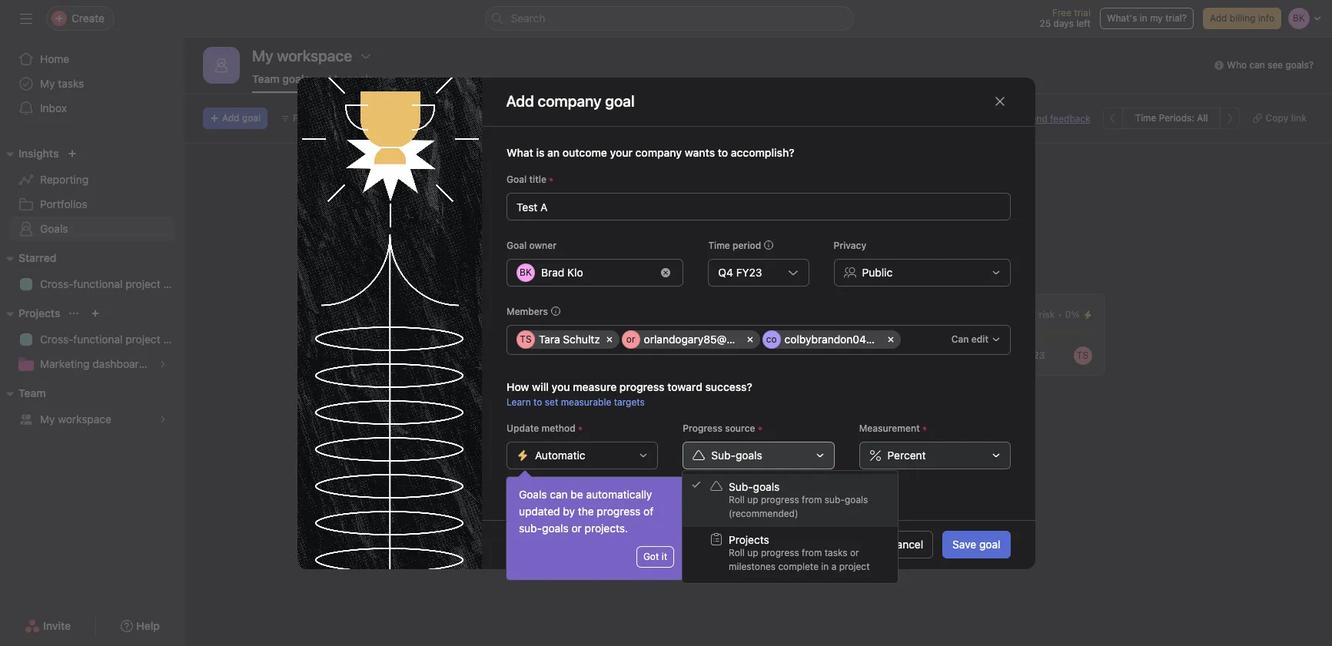 Task type: describe. For each thing, give the bounding box(es) containing it.
toward success?
[[667, 380, 752, 393]]

info
[[1259, 12, 1275, 24]]

method
[[541, 423, 576, 434]]

your right align
[[589, 205, 610, 218]]

add for add goal
[[222, 112, 240, 124]]

from inside sub-goals roll up progress from sub-goals (recommended)
[[802, 495, 823, 506]]

at
[[1028, 309, 1037, 321]]

inbox
[[40, 102, 67, 115]]

time
[[708, 240, 730, 251]]

goals?
[[1286, 59, 1314, 71]]

1 horizontal spatial goals
[[413, 259, 460, 281]]

the
[[578, 505, 594, 518]]

my tasks link
[[9, 72, 175, 96]]

tara schultz cell
[[516, 330, 619, 349]]

from inside 'projects roll up progress from tasks or milestones complete in a project'
[[802, 548, 823, 559]]

add for add billing info
[[1211, 12, 1228, 24]]

goals can be automatically updated by the progress of sub-goals or projects.
[[519, 488, 654, 535]]

0%
[[1066, 309, 1080, 321]]

period
[[733, 240, 761, 251]]

got it
[[644, 551, 668, 563]]

ts inside tara schultz cell
[[520, 333, 532, 345]]

functional for cross-functional project plan link inside starred element
[[73, 278, 123, 291]]

percent button
[[859, 442, 1011, 470]]

progress
[[683, 423, 723, 434]]

(recommended)
[[729, 508, 799, 520]]

cross- for cross-functional project plan link inside starred element
[[40, 278, 73, 291]]

0 horizontal spatial company
[[460, 205, 506, 218]]

project for cross-functional project plan link inside starred element
[[126, 278, 161, 291]]

global element
[[0, 38, 185, 130]]

can for who can see goals?
[[1250, 59, 1266, 71]]

my
[[1151, 12, 1164, 24]]

who can see goals?
[[1228, 59, 1314, 71]]

targets
[[614, 397, 645, 408]]

goal for goal title
[[506, 173, 527, 185]]

my tasks
[[40, 77, 84, 90]]

up inside sub-goals roll up progress from sub-goals (recommended)
[[748, 495, 759, 506]]

in inside button
[[1141, 12, 1148, 24]]

can for goals can be automatically updated by the progress of sub-goals or projects.
[[550, 488, 568, 501]]

at risk • 0%
[[1028, 309, 1080, 321]]

projects for projects
[[18, 307, 60, 320]]

ts button
[[1074, 347, 1093, 365]]

full
[[829, 205, 845, 218]]

by
[[563, 505, 575, 518]]

team goals
[[252, 72, 310, 85]]

save goal button
[[943, 531, 1011, 559]]

cross-functional project plan for cross-functional project plan link inside starred element
[[40, 278, 184, 291]]

goal title
[[506, 173, 547, 185]]

25
[[1040, 18, 1052, 29]]

measurement
[[859, 423, 920, 434]]

starred button
[[0, 249, 56, 268]]

my workspace
[[40, 413, 111, 426]]

sub- for sub-goals roll up progress from sub-goals (recommended)
[[729, 481, 754, 494]]

add for add your company mission to align your work and stay inspired. only members with full access can edit.
[[413, 205, 432, 218]]

plan inside starred element
[[163, 278, 184, 291]]

goals for my goals
[[347, 72, 374, 85]]

billing
[[1231, 12, 1256, 24]]

how will you measure progress toward success? learn to set measurable targets
[[506, 380, 752, 408]]

members
[[506, 306, 548, 317]]

to inside how will you measure progress toward success? learn to set measurable targets
[[533, 397, 542, 408]]

and
[[640, 205, 659, 218]]

tara
[[539, 333, 560, 346]]

starred
[[18, 252, 56, 265]]

search button
[[485, 6, 854, 31]]

sub-goals roll up progress from sub-goals (recommended)
[[729, 481, 869, 520]]

add company goal dialog
[[297, 77, 1036, 570]]

see
[[1268, 59, 1284, 71]]

team button
[[0, 385, 46, 403]]

company inside dialog
[[635, 146, 682, 159]]

required image
[[547, 175, 556, 184]]

learn to set measurable targets link
[[506, 397, 645, 408]]

complete
[[779, 561, 819, 573]]

inspired.
[[685, 205, 728, 218]]

row inside the add company goal dialog
[[516, 330, 945, 353]]

colbybrandon04@gmail.com cell
[[762, 330, 927, 349]]

set
[[545, 397, 558, 408]]

goal for goal owner
[[506, 240, 527, 251]]

goals link
[[9, 217, 175, 242]]

my for my workspace
[[40, 413, 55, 426]]

starred element
[[0, 245, 185, 300]]

orlandogary85@gmail.com
[[644, 333, 778, 346]]

send
[[1026, 113, 1048, 124]]

colbybrandon04@gmail.com
[[785, 333, 927, 346]]

who
[[1228, 59, 1248, 71]]

marketing
[[40, 358, 90, 371]]

required image for sub-goals
[[755, 424, 765, 433]]

ts inside button
[[1077, 350, 1089, 362]]

goals inside insights element
[[40, 222, 68, 235]]

reporting
[[40, 173, 89, 186]]

insights button
[[0, 145, 59, 163]]

my goals link
[[328, 72, 374, 93]]

update method
[[506, 423, 576, 434]]

your down mission title text box
[[435, 205, 457, 218]]

goals for sub-goals
[[736, 449, 762, 462]]

goal for save goal
[[980, 538, 1001, 551]]

my for my goals
[[328, 72, 344, 85]]

tara schultz
[[539, 333, 600, 346]]

teams element
[[0, 380, 185, 435]]

trial
[[1075, 7, 1091, 18]]

add your company mission to align your work and stay inspired. only members with full access can edit.
[[413, 205, 928, 218]]

q4 fy23
[[718, 266, 762, 279]]

required image for percent
[[920, 424, 929, 433]]

Mission title text field
[[403, 156, 480, 192]]

progress inside how will you measure progress toward success? learn to set measurable targets
[[620, 380, 665, 393]]

team goals link
[[252, 72, 310, 93]]

goals inside the 'goals can be automatically updated by the progress of sub-goals or projects.'
[[519, 488, 547, 501]]

co
[[766, 333, 777, 345]]

link
[[1292, 112, 1308, 124]]

align
[[562, 205, 586, 218]]

free trial 25 days left
[[1040, 7, 1091, 29]]

goals inside the 'goals can be automatically updated by the progress of sub-goals or projects.'
[[542, 522, 569, 535]]

what's in my trial? button
[[1101, 8, 1194, 29]]

goals can be automatically updated by the progress of sub-goals or projects. tooltip
[[507, 473, 687, 581]]

add for add company goal
[[506, 92, 535, 110]]

free
[[1053, 7, 1072, 18]]

my for my tasks
[[40, 77, 55, 90]]

tasks inside global element
[[58, 77, 84, 90]]

send feedback link
[[1026, 112, 1091, 126]]

sub- inside the 'goals can be automatically updated by the progress of sub-goals or projects.'
[[519, 522, 542, 535]]

my workspace link
[[9, 408, 175, 432]]

outcome
[[562, 146, 607, 159]]

brad klo
[[541, 266, 583, 279]]

up inside 'projects roll up progress from tasks or milestones complete in a project'
[[748, 548, 759, 559]]

1 vertical spatial can
[[885, 205, 903, 218]]

orlandogary85@gmail.com cell
[[622, 330, 778, 349]]

work
[[613, 205, 637, 218]]

source
[[725, 423, 755, 434]]

i
[[442, 308, 445, 322]]

privacy
[[834, 240, 867, 251]]

title
[[529, 173, 547, 185]]



Task type: locate. For each thing, give the bounding box(es) containing it.
0 horizontal spatial tasks
[[58, 77, 84, 90]]

1 vertical spatial cross-functional project plan link
[[9, 328, 184, 352]]

1 vertical spatial ts
[[1077, 350, 1089, 362]]

0 horizontal spatial ts
[[520, 333, 532, 345]]

cross- inside projects element
[[40, 333, 73, 346]]

project inside starred element
[[126, 278, 161, 291]]

0 vertical spatial in
[[1141, 12, 1148, 24]]

with
[[806, 205, 827, 218]]

can
[[952, 333, 969, 345]]

2 roll from the top
[[729, 548, 745, 559]]

1 from from the top
[[802, 495, 823, 506]]

or inside cell
[[626, 333, 635, 345]]

2 horizontal spatial required image
[[920, 424, 929, 433]]

1 horizontal spatial company
[[635, 146, 682, 159]]

goals
[[283, 72, 310, 85], [347, 72, 374, 85], [736, 449, 762, 462], [754, 481, 780, 494], [845, 495, 869, 506], [542, 522, 569, 535]]

insights element
[[0, 140, 185, 245]]

sub- up 'projects roll up progress from tasks or milestones complete in a project'
[[825, 495, 845, 506]]

automatically
[[586, 488, 653, 501]]

add billing info
[[1211, 12, 1275, 24]]

functional down the goals link on the left of the page
[[73, 278, 123, 291]]

goals inside sub-goals dropdown button
[[736, 449, 762, 462]]

0 vertical spatial goal
[[242, 112, 261, 124]]

sub-goals
[[711, 449, 762, 462]]

1 up from the top
[[748, 495, 759, 506]]

0 horizontal spatial goal
[[242, 112, 261, 124]]

cross-functional project plan inside projects element
[[40, 333, 184, 346]]

0 vertical spatial ts
[[520, 333, 532, 345]]

goal for add goal
[[242, 112, 261, 124]]

save goal
[[953, 538, 1001, 551]]

1 required image from the left
[[576, 424, 585, 433]]

measure
[[573, 380, 617, 393]]

cross-functional project plan down the goals link on the left of the page
[[40, 278, 184, 291]]

my workspace
[[252, 47, 352, 65]]

projects element
[[0, 300, 185, 380]]

or inside 'projects roll up progress from tasks or milestones complete in a project'
[[851, 548, 860, 559]]

marketing dashboards
[[40, 358, 151, 371]]

functional inside starred element
[[73, 278, 123, 291]]

q4
[[718, 266, 733, 279]]

goal right save
[[980, 538, 1001, 551]]

cross-functional project plan for 1st cross-functional project plan link from the bottom of the page
[[40, 333, 184, 346]]

sub- down progress source
[[711, 449, 736, 462]]

0 vertical spatial or
[[626, 333, 635, 345]]

can left edit.
[[885, 205, 903, 218]]

stay
[[662, 205, 682, 218]]

owner
[[529, 240, 557, 251]]

reporting link
[[9, 168, 175, 192]]

1 vertical spatial tasks
[[825, 548, 848, 559]]

goals up pt. i
[[413, 259, 460, 281]]

1 horizontal spatial required image
[[755, 424, 765, 433]]

edit.
[[906, 205, 928, 218]]

1 vertical spatial plan
[[163, 333, 184, 346]]

projects.
[[585, 522, 628, 535]]

q4 fy23 button
[[708, 259, 809, 287]]

2 horizontal spatial or
[[851, 548, 860, 559]]

1 vertical spatial to
[[533, 397, 542, 408]]

0 vertical spatial cross-functional project plan
[[40, 278, 184, 291]]

fy23
[[736, 266, 762, 279]]

projects up milestones
[[729, 534, 770, 547]]

trial?
[[1166, 12, 1188, 24]]

copy
[[1266, 112, 1289, 124]]

goal down team goals link
[[242, 112, 261, 124]]

your inside the add company goal dialog
[[610, 146, 633, 159]]

can edit button
[[945, 329, 1008, 350]]

0 vertical spatial goals
[[40, 222, 68, 235]]

copy link
[[1266, 112, 1308, 124]]

2 vertical spatial or
[[851, 548, 860, 559]]

1 vertical spatial cross-
[[40, 333, 73, 346]]

be
[[571, 488, 584, 501]]

goal inside dialog
[[980, 538, 1001, 551]]

3 required image from the left
[[920, 424, 929, 433]]

1 vertical spatial from
[[802, 548, 823, 559]]

days
[[1054, 18, 1074, 29]]

home link
[[9, 47, 175, 72]]

roll up (recommended) at the right
[[729, 495, 745, 506]]

in left my
[[1141, 12, 1148, 24]]

0 vertical spatial cross-functional project plan link
[[9, 272, 184, 297]]

1 vertical spatial team
[[18, 387, 46, 400]]

goals inside my goals link
[[347, 72, 374, 85]]

functional up "marketing dashboards"
[[73, 333, 123, 346]]

roll inside sub-goals roll up progress from sub-goals (recommended)
[[729, 495, 745, 506]]

pt.
[[425, 308, 439, 322]]

add goal
[[222, 112, 261, 124]]

up up milestones
[[748, 548, 759, 559]]

my up "inbox"
[[40, 77, 55, 90]]

project inside 'projects roll up progress from tasks or milestones complete in a project'
[[840, 561, 870, 573]]

0 horizontal spatial in
[[822, 561, 829, 573]]

update
[[506, 423, 539, 434]]

0 horizontal spatial sub-
[[519, 522, 542, 535]]

0 horizontal spatial or
[[572, 522, 582, 535]]

1 vertical spatial goal
[[980, 538, 1001, 551]]

sub- inside dropdown button
[[711, 449, 736, 462]]

progress down automatically
[[597, 505, 641, 518]]

what is an outcome your company wants to accomplish?
[[506, 146, 795, 159]]

0 horizontal spatial projects
[[18, 307, 60, 320]]

1 vertical spatial sub-
[[729, 481, 754, 494]]

0 vertical spatial functional
[[73, 278, 123, 291]]

0 vertical spatial tasks
[[58, 77, 84, 90]]

roll inside 'projects roll up progress from tasks or milestones complete in a project'
[[729, 548, 745, 559]]

cross- for 1st cross-functional project plan link from the bottom of the page
[[40, 333, 73, 346]]

0 horizontal spatial can
[[550, 488, 568, 501]]

in
[[1141, 12, 1148, 24], [822, 561, 829, 573]]

0 vertical spatial cross-
[[40, 278, 73, 291]]

functional for 1st cross-functional project plan link from the bottom of the page
[[73, 333, 123, 346]]

team for team
[[18, 387, 46, 400]]

progress
[[620, 380, 665, 393], [761, 495, 800, 506], [597, 505, 641, 518], [761, 548, 800, 559]]

2 up from the top
[[748, 548, 759, 559]]

team down marketing
[[18, 387, 46, 400]]

Enter goal name text field
[[506, 193, 1011, 220]]

schultz
[[563, 333, 600, 346]]

add company goal
[[506, 92, 635, 110]]

project right a
[[840, 561, 870, 573]]

in inside 'projects roll up progress from tasks or milestones complete in a project'
[[822, 561, 829, 573]]

2 goal from the top
[[506, 240, 527, 251]]

required image down 'learn to set measurable targets' link
[[576, 424, 585, 433]]

what
[[506, 146, 533, 159]]

can left "see"
[[1250, 59, 1266, 71]]

cross-functional project plan up 'dashboards'
[[40, 333, 184, 346]]

projects for projects roll up progress from tasks or milestones complete in a project
[[729, 534, 770, 547]]

pt. i
[[425, 308, 445, 322]]

or left cancel button on the right of page
[[851, 548, 860, 559]]

2 required image from the left
[[755, 424, 765, 433]]

cross- up marketing
[[40, 333, 73, 346]]

2 cross- from the top
[[40, 333, 73, 346]]

1 horizontal spatial in
[[1141, 12, 1148, 24]]

sub- inside sub-goals roll up progress from sub-goals (recommended)
[[825, 495, 845, 506]]

cross- inside starred element
[[40, 278, 73, 291]]

1 vertical spatial goal
[[506, 240, 527, 251]]

required image up percent dropdown button
[[920, 424, 929, 433]]

company goal
[[538, 92, 635, 110]]

project
[[126, 278, 161, 291], [126, 333, 161, 346], [840, 561, 870, 573]]

sub- for sub-goals
[[711, 449, 736, 462]]

required image
[[576, 424, 585, 433], [755, 424, 765, 433], [920, 424, 929, 433]]

1 vertical spatial roll
[[729, 548, 745, 559]]

0 vertical spatial sub-
[[711, 449, 736, 462]]

0 vertical spatial projects
[[18, 307, 60, 320]]

1 horizontal spatial can
[[885, 205, 903, 218]]

public button
[[834, 259, 1011, 287]]

•
[[1058, 309, 1063, 321]]

to left set
[[533, 397, 542, 408]]

0 vertical spatial can
[[1250, 59, 1266, 71]]

plan inside projects element
[[163, 333, 184, 346]]

invite button
[[15, 613, 81, 641]]

goals for team goals
[[283, 72, 310, 85]]

remove image
[[661, 268, 671, 277]]

project inside projects element
[[126, 333, 161, 346]]

1 roll from the top
[[729, 495, 745, 506]]

my down my workspace
[[328, 72, 344, 85]]

tasks
[[58, 77, 84, 90], [825, 548, 848, 559]]

roll
[[729, 495, 745, 506], [729, 548, 745, 559]]

sub- down sub-goals
[[729, 481, 754, 494]]

2 vertical spatial goals
[[519, 488, 547, 501]]

edit
[[972, 333, 989, 345]]

goal left owner on the left of page
[[506, 240, 527, 251]]

1 horizontal spatial ts
[[1077, 350, 1089, 362]]

projects roll up progress from tasks or milestones complete in a project
[[729, 534, 870, 573]]

row containing tara schultz
[[516, 330, 945, 353]]

0 vertical spatial project
[[126, 278, 161, 291]]

cross-functional project plan link inside starred element
[[9, 272, 184, 297]]

functional inside projects element
[[73, 333, 123, 346]]

can edit
[[952, 333, 989, 345]]

add goal button
[[203, 108, 268, 129]]

1 cross-functional project plan from the top
[[40, 278, 184, 291]]

search
[[511, 12, 546, 25]]

up up (recommended) at the right
[[748, 495, 759, 506]]

milestones
[[729, 561, 776, 573]]

row
[[516, 330, 945, 353]]

project down the goals link on the left of the page
[[126, 278, 161, 291]]

ts left the tara
[[520, 333, 532, 345]]

or down by on the bottom left
[[572, 522, 582, 535]]

1 horizontal spatial tasks
[[825, 548, 848, 559]]

my down team dropdown button
[[40, 413, 55, 426]]

cross-functional project plan link
[[9, 272, 184, 297], [9, 328, 184, 352]]

0 vertical spatial to
[[549, 205, 559, 218]]

progress inside the 'goals can be automatically updated by the progress of sub-goals or projects.'
[[597, 505, 641, 518]]

progress up complete
[[761, 548, 800, 559]]

2 from from the top
[[802, 548, 823, 559]]

cross- down the starred
[[40, 278, 73, 291]]

0 vertical spatial goal
[[506, 173, 527, 185]]

2 vertical spatial can
[[550, 488, 568, 501]]

klo
[[567, 266, 583, 279]]

cross-functional project plan link up "marketing dashboards"
[[9, 328, 184, 352]]

to left align
[[549, 205, 559, 218]]

goals down portfolios
[[40, 222, 68, 235]]

goal left title
[[506, 173, 527, 185]]

time period
[[708, 240, 761, 251]]

0 horizontal spatial required image
[[576, 424, 585, 433]]

team for team goals
[[252, 72, 280, 85]]

percent
[[888, 449, 926, 462]]

1 cross-functional project plan link from the top
[[9, 272, 184, 297]]

up
[[748, 495, 759, 506], [748, 548, 759, 559]]

project for 1st cross-functional project plan link from the bottom of the page
[[126, 333, 161, 346]]

progress inside 'projects roll up progress from tasks or milestones complete in a project'
[[761, 548, 800, 559]]

will
[[532, 380, 549, 393]]

of
[[644, 505, 654, 518]]

marketing dashboards link
[[9, 352, 175, 377]]

cancel
[[890, 538, 924, 551]]

goals up "updated" at the left bottom of page
[[519, 488, 547, 501]]

your right outcome
[[610, 146, 633, 159]]

0 vertical spatial from
[[802, 495, 823, 506]]

0 horizontal spatial goals
[[40, 222, 68, 235]]

portfolios
[[40, 198, 87, 211]]

1 vertical spatial up
[[748, 548, 759, 559]]

cross-functional project plan link up projects element in the left of the page
[[9, 272, 184, 297]]

in left a
[[822, 561, 829, 573]]

2 vertical spatial project
[[840, 561, 870, 573]]

0 vertical spatial company
[[635, 146, 682, 159]]

1 vertical spatial functional
[[73, 333, 123, 346]]

left
[[1077, 18, 1091, 29]]

my goals
[[328, 72, 374, 85]]

ts down 0%
[[1077, 350, 1089, 362]]

members
[[756, 205, 803, 218]]

portfolios link
[[9, 192, 175, 217]]

1 vertical spatial project
[[126, 333, 161, 346]]

1 vertical spatial sub-
[[519, 522, 542, 535]]

team down my workspace
[[252, 72, 280, 85]]

2 functional from the top
[[73, 333, 123, 346]]

1 vertical spatial company
[[460, 205, 506, 218]]

0 vertical spatial plan
[[163, 278, 184, 291]]

risk
[[1040, 309, 1055, 321]]

progress up targets
[[620, 380, 665, 393]]

projects down the starred
[[18, 307, 60, 320]]

0 vertical spatial sub-
[[825, 495, 845, 506]]

1 cross- from the top
[[40, 278, 73, 291]]

from up complete
[[802, 548, 823, 559]]

from up 'projects roll up progress from tasks or milestones complete in a project'
[[802, 495, 823, 506]]

1 horizontal spatial goal
[[980, 538, 1001, 551]]

1 plan from the top
[[163, 278, 184, 291]]

1 horizontal spatial to
[[549, 205, 559, 218]]

or right schultz
[[626, 333, 635, 345]]

close this dialog image
[[994, 95, 1006, 108]]

team inside dropdown button
[[18, 387, 46, 400]]

2 cross-functional project plan from the top
[[40, 333, 184, 346]]

1 functional from the top
[[73, 278, 123, 291]]

tasks up a
[[825, 548, 848, 559]]

required image up sub-goals dropdown button
[[755, 424, 765, 433]]

1 horizontal spatial sub-
[[825, 495, 845, 506]]

can left be
[[550, 488, 568, 501]]

my inside global element
[[40, 77, 55, 90]]

updated
[[519, 505, 560, 518]]

my inside "teams" element
[[40, 413, 55, 426]]

1 vertical spatial goals
[[413, 259, 460, 281]]

1 horizontal spatial projects
[[729, 534, 770, 547]]

1 horizontal spatial team
[[252, 72, 280, 85]]

company left the mission
[[460, 205, 506, 218]]

1 vertical spatial in
[[822, 561, 829, 573]]

automatic
[[535, 449, 585, 462]]

progress inside sub-goals roll up progress from sub-goals (recommended)
[[761, 495, 800, 506]]

2 plan from the top
[[163, 333, 184, 346]]

it
[[662, 551, 668, 563]]

can inside the 'goals can be automatically updated by the progress of sub-goals or projects.'
[[550, 488, 568, 501]]

sub- down "updated" at the left bottom of page
[[519, 522, 542, 535]]

your
[[610, 146, 633, 159], [435, 205, 457, 218], [589, 205, 610, 218]]

projects inside dropdown button
[[18, 307, 60, 320]]

roll up milestones
[[729, 548, 745, 559]]

0 vertical spatial up
[[748, 495, 759, 506]]

0 vertical spatial team
[[252, 72, 280, 85]]

goal
[[506, 173, 527, 185], [506, 240, 527, 251]]

2 horizontal spatial can
[[1250, 59, 1266, 71]]

0 vertical spatial roll
[[729, 495, 745, 506]]

goals inside team goals link
[[283, 72, 310, 85]]

or inside the 'goals can be automatically updated by the progress of sub-goals or projects.'
[[572, 522, 582, 535]]

add inside dialog
[[506, 92, 535, 110]]

tasks inside 'projects roll up progress from tasks or milestones complete in a project'
[[825, 548, 848, 559]]

1 vertical spatial or
[[572, 522, 582, 535]]

access
[[848, 205, 882, 218]]

search list box
[[485, 6, 854, 31]]

project up 'dashboards'
[[126, 333, 161, 346]]

sub- inside sub-goals roll up progress from sub-goals (recommended)
[[729, 481, 754, 494]]

send feedback
[[1026, 113, 1091, 124]]

0 horizontal spatial team
[[18, 387, 46, 400]]

0 horizontal spatial to
[[533, 397, 542, 408]]

cancel button
[[880, 531, 934, 559]]

goals for sub-goals roll up progress from sub-goals (recommended)
[[754, 481, 780, 494]]

1 vertical spatial projects
[[729, 534, 770, 547]]

projects inside 'projects roll up progress from tasks or milestones complete in a project'
[[729, 534, 770, 547]]

progress up (recommended) at the right
[[761, 495, 800, 506]]

learn
[[506, 397, 531, 408]]

company left wants
[[635, 146, 682, 159]]

hide sidebar image
[[20, 12, 32, 25]]

1 vertical spatial cross-functional project plan
[[40, 333, 184, 346]]

1 goal from the top
[[506, 173, 527, 185]]

is
[[536, 146, 545, 159]]

2 horizontal spatial goals
[[519, 488, 547, 501]]

tasks down the home
[[58, 77, 84, 90]]

to accomplish?
[[718, 146, 795, 159]]

cross-functional project plan inside starred element
[[40, 278, 184, 291]]

2 cross-functional project plan link from the top
[[9, 328, 184, 352]]

measurable
[[561, 397, 611, 408]]

invite
[[43, 620, 71, 633]]

1 horizontal spatial or
[[626, 333, 635, 345]]



Task type: vqa. For each thing, say whether or not it's contained in the screenshot.
2nd plan from the bottom
yes



